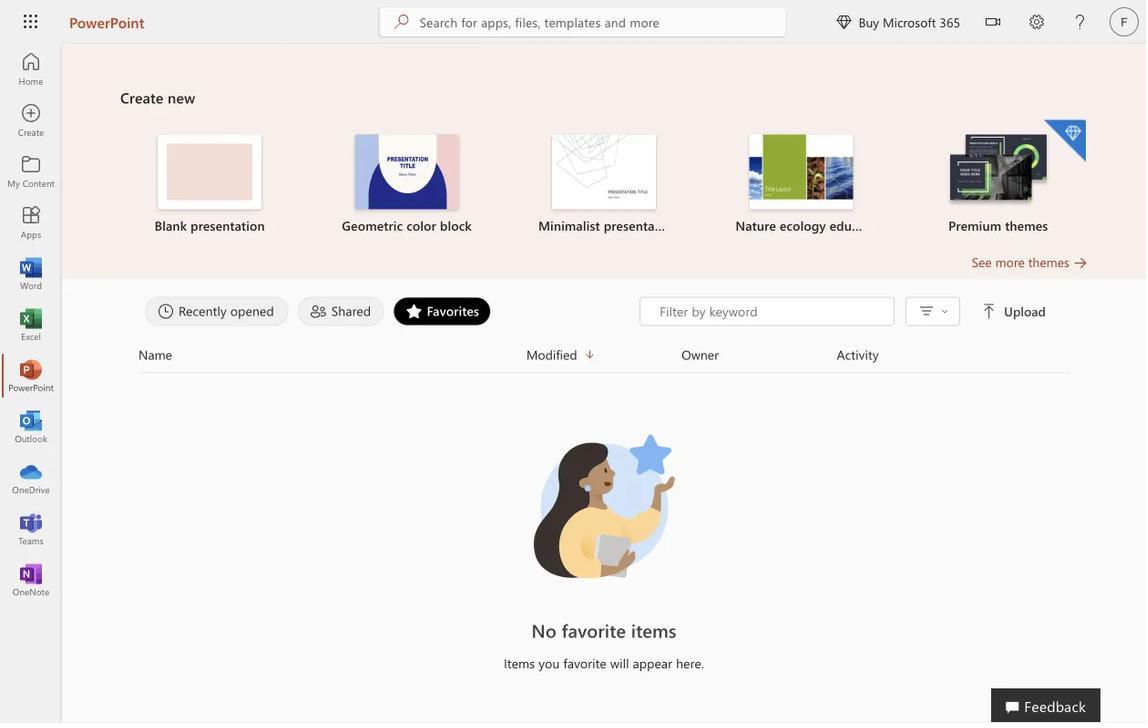 Task type: vqa. For each thing, say whether or not it's contained in the screenshot.
Excel icon inside the Name Milestone_Timeline 2 cell
no



Task type: locate. For each thing, give the bounding box(es) containing it.
 buy microsoft 365
[[837, 13, 961, 30]]

word image
[[22, 264, 40, 283]]

premium themes
[[949, 217, 1049, 234]]

favorites element
[[393, 297, 491, 326]]

favorite
[[562, 618, 626, 642], [564, 655, 607, 671]]

365
[[940, 13, 961, 30]]

themes up see more themes 'button'
[[1006, 217, 1049, 234]]

excel image
[[22, 315, 40, 334]]

shared tab
[[293, 297, 389, 326]]

1 vertical spatial themes
[[1029, 253, 1070, 270]]

shared element
[[298, 297, 384, 326]]

2 presentation from the left
[[604, 217, 679, 234]]

recently
[[179, 302, 227, 319]]

premium themes element
[[911, 120, 1087, 235]]

premium templates diamond image
[[1045, 120, 1087, 162]]

powerpoint banner
[[0, 0, 1147, 47]]

row
[[139, 344, 1070, 373]]

minimalist presentation image
[[553, 134, 656, 209]]

modified
[[527, 346, 578, 363]]

teams image
[[22, 520, 40, 538]]

no favorite items status
[[372, 618, 837, 643]]

themes right more
[[1029, 253, 1070, 270]]


[[837, 15, 852, 29]]

shared
[[332, 302, 371, 319]]

create image
[[22, 111, 40, 129]]

see more themes button
[[973, 253, 1089, 271]]

home image
[[22, 60, 40, 78]]

1 horizontal spatial presentation
[[604, 217, 679, 234]]

favorite left will
[[564, 655, 607, 671]]

favorite inside no favorite items status
[[562, 618, 626, 642]]

owner button
[[682, 344, 837, 365]]

premium
[[949, 217, 1002, 234]]

create
[[120, 88, 164, 107]]

powerpoint
[[69, 12, 144, 31]]

color
[[407, 217, 437, 234]]

apps image
[[22, 213, 40, 232]]

premium themes image
[[947, 134, 1051, 208]]

recently opened
[[179, 302, 274, 319]]

presentation for minimalist presentation
[[604, 217, 679, 234]]

items you favorite will appear here.
[[504, 655, 705, 671]]

microsoft
[[883, 13, 937, 30]]

 button
[[972, 0, 1016, 47]]

activity, column 4 of 4 column header
[[837, 344, 1070, 365]]

themes
[[1006, 217, 1049, 234], [1029, 253, 1070, 270]]

upload
[[1005, 303, 1047, 320]]

presentation
[[191, 217, 265, 234], [604, 217, 679, 234]]

tab list containing recently opened
[[140, 297, 640, 326]]


[[983, 304, 998, 319]]

minimalist presentation
[[539, 217, 679, 234]]

1 vertical spatial favorite
[[564, 655, 607, 671]]

favorite inside items you favorite will appear here. status
[[564, 655, 607, 671]]

f button
[[1103, 0, 1147, 44]]

navigation
[[0, 44, 62, 605]]

tab list
[[140, 297, 640, 326]]

appear
[[633, 655, 673, 671]]

modified button
[[527, 344, 682, 365]]

items
[[504, 655, 535, 671]]

blank
[[155, 217, 187, 234]]

None search field
[[380, 7, 786, 36]]

themes inside 'button'
[[1029, 253, 1070, 270]]

items you favorite will appear here. status
[[372, 654, 837, 672]]

name
[[139, 346, 172, 363]]

presentation right the 'blank' at the top of page
[[191, 217, 265, 234]]

1 presentation from the left
[[191, 217, 265, 234]]

recently opened element
[[145, 297, 289, 326]]

favorite up items you favorite will appear here.
[[562, 618, 626, 642]]

presentation down "minimalist presentation" image
[[604, 217, 679, 234]]

here.
[[677, 655, 705, 671]]

feedback
[[1025, 696, 1087, 715]]

block
[[440, 217, 472, 234]]

0 vertical spatial favorite
[[562, 618, 626, 642]]

blank presentation
[[155, 217, 265, 234]]

name button
[[139, 344, 527, 365]]

0 horizontal spatial presentation
[[191, 217, 265, 234]]

empty state icon image
[[522, 424, 687, 589]]

no
[[532, 618, 557, 642]]

geometric color block element
[[319, 134, 495, 235]]

items
[[632, 618, 677, 642]]

my content image
[[22, 162, 40, 181]]



Task type: describe. For each thing, give the bounding box(es) containing it.
0 vertical spatial themes
[[1006, 217, 1049, 234]]


[[942, 308, 949, 315]]

see more themes
[[973, 253, 1070, 270]]

row containing name
[[139, 344, 1070, 373]]

more
[[996, 253, 1026, 270]]

powerpoint image
[[22, 367, 40, 385]]

 upload
[[983, 303, 1047, 320]]


[[986, 15, 1001, 29]]

create new
[[120, 88, 195, 107]]

minimalist
[[539, 217, 601, 234]]

outlook image
[[22, 418, 40, 436]]

you
[[539, 655, 560, 671]]

upload status
[[640, 297, 1050, 326]]

activity
[[837, 346, 880, 363]]

blank presentation element
[[122, 134, 298, 235]]

geometric color block
[[342, 217, 472, 234]]

Search box. Suggestions appear as you type. search field
[[420, 7, 786, 36]]

will
[[611, 655, 630, 671]]

presentation for blank presentation
[[191, 217, 265, 234]]

feedback button
[[992, 688, 1101, 723]]

no favorite items
[[532, 618, 677, 642]]

new
[[168, 88, 195, 107]]

see
[[973, 253, 993, 270]]

geometric color block image
[[355, 134, 459, 209]]

favorites tab
[[389, 297, 496, 326]]

onedrive image
[[22, 469, 40, 487]]

nature ecology education photo presentation image
[[750, 134, 854, 209]]

geometric
[[342, 217, 403, 234]]

owner
[[682, 346, 719, 363]]

nature ecology education photo presentation element
[[714, 134, 889, 235]]

opened
[[231, 302, 274, 319]]

Filter by keyword text field
[[658, 302, 885, 320]]

 button
[[913, 299, 955, 325]]

buy
[[859, 13, 880, 30]]

onenote image
[[22, 571, 40, 589]]

minimalist presentation element
[[517, 134, 692, 235]]

favorites
[[427, 302, 480, 319]]

f
[[1122, 15, 1128, 29]]

none search field inside powerpoint banner
[[380, 7, 786, 36]]



